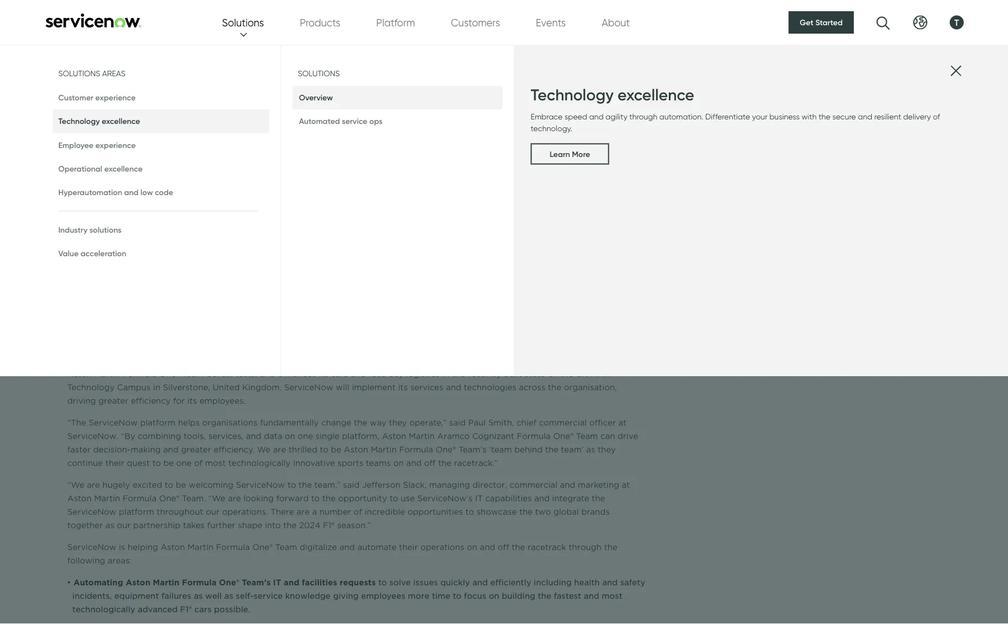 Task type: vqa. For each thing, say whether or not it's contained in the screenshot.
bottommost into
yes



Task type: locate. For each thing, give the bounding box(es) containing it.
innovative inside "the servicenow platform helps organisations fundamentally change the way they operate," said paul smith, chief commercial officer at servicenow. "by combining tools, services, and data on one single platform, aston martin aramco cognizant formula one® team can drive faster decision‑making and greater efficiency. we are thrilled to be aston martin formula one® team's 'team behind the team' as they continue their quest to be one of most technologically innovative sports teams on and off the racetrack."
[[293, 459, 335, 468]]

one® up team'
[[553, 432, 574, 441]]

1 vertical spatial greater
[[181, 445, 211, 455]]

1 horizontal spatial intelligent
[[524, 258, 565, 268]]

1 vertical spatial automate
[[358, 543, 397, 552]]

0 horizontal spatial technology.
[[454, 334, 502, 344]]

employee experience link
[[53, 133, 269, 157]]

0 vertical spatial streamline
[[267, 188, 310, 197]]

into down there
[[265, 521, 281, 530]]

equipment
[[114, 591, 159, 601]]

and
[[589, 112, 604, 121], [858, 112, 873, 121], [124, 187, 139, 197], [119, 245, 135, 254], [229, 334, 244, 344], [436, 334, 452, 344], [493, 347, 509, 357], [260, 369, 275, 379], [351, 369, 366, 379], [446, 383, 461, 392], [246, 432, 261, 441], [163, 445, 179, 455], [406, 459, 422, 468], [560, 480, 576, 490], [534, 494, 550, 503], [340, 543, 355, 552], [480, 543, 495, 552], [284, 578, 299, 588], [473, 578, 488, 588], [602, 578, 618, 588], [584, 591, 599, 601]]

0 vertical spatial race
[[356, 285, 374, 295]]

servicenow inside "the servicenow platform helps organisations fundamentally change the way they operate," said paul smith, chief commercial officer at servicenow. "by combining tools, services, and data on one single platform, aston martin aramco cognizant formula one® team can drive faster decision‑making and greater efficiency. we are thrilled to be aston martin formula one® team's 'team behind the team' as they continue their quest to be one of most technologically innovative sports teams on and off the racetrack."
[[89, 418, 138, 428]]

on inside "(nyse: now), the leading digital workflow company making the world work better for everyone, as the team's official intelligent platform partner. as the "team behind the team," servicenow will streamline the amr technology campus onto the servicenow platform. the team will also reveal servicenow branding on its cars from the final north american race of the 2023 season –"
[[185, 285, 196, 295]]

more
[[408, 591, 430, 601]]

learn more link
[[531, 143, 609, 165]]

excellence inside operational excellence link
[[104, 164, 143, 173]]

0 horizontal spatial las
[[399, 223, 413, 232]]

one® down shape in the left bottom of the page
[[252, 543, 273, 552]]

‑ right uk
[[216, 245, 220, 254]]

technology up driving
[[67, 383, 115, 392]]

2 vertical spatial behind
[[515, 445, 543, 455]]

formula inside servicenow is helping aston martin formula one® team digitalize and automate their operations on and off the racetrack through the following areas:
[[216, 543, 250, 552]]

technologically inside "to solve issues quickly and efficiently including health and safety incidents, equipment failures as well as self‑service knowledge giving employees more time to focus on building the fastest and most technologically advanced f1® cars possible."
[[72, 605, 135, 614]]

0 horizontal spatial through
[[569, 543, 602, 552]]

0 vertical spatial technology excellence
[[531, 85, 695, 104]]

las right inaugural
[[399, 223, 413, 232]]

1 vertical spatial our
[[117, 521, 131, 530]]

0 horizontal spatial they
[[389, 418, 407, 428]]

technology inside "(nyse: now), the leading digital workflow company making the world work better for everyone, as the team's official intelligent platform partner. as the "team behind the team," servicenow will streamline the amr technology campus onto the servicenow platform. the team will also reveal servicenow branding on its cars from the final north american race of the 2023 season –"
[[350, 272, 397, 281]]

into
[[480, 307, 496, 317], [265, 521, 281, 530]]

1 horizontal spatial be
[[176, 480, 186, 490]]

1 horizontal spatial branding
[[309, 223, 346, 232]]

at down organizations
[[288, 334, 297, 344]]

as right the everyone,
[[437, 258, 446, 268]]

at right marketing on the bottom right of the page
[[622, 480, 630, 490]]

technology up employee
[[58, 116, 100, 126]]

1 vertical spatial campus
[[399, 272, 433, 281]]

the inside embrace speed and agility through automation. differentiate your business with the secure and resilient delivery of technology.
[[819, 112, 831, 121]]

on inside "to solve issues quickly and efficiently including health and safety incidents, equipment failures as well as self‑service knowledge giving employees more time to focus on building the fastest and most technologically advanced f1® cars possible."
[[489, 591, 499, 601]]

and up processes,
[[436, 334, 452, 344]]

las vegas and silverstone, uk ‑ nov. 8, 2023 ‑ aston martin aramco cognizant formula one® team announced
[[67, 245, 550, 254]]

excellence
[[618, 85, 695, 104], [102, 116, 140, 126], [104, 164, 143, 173]]

one up 'thrilled' in the left bottom of the page
[[298, 432, 313, 441]]

helps
[[178, 418, 200, 428]]

team's inside "(nyse: now), the leading digital workflow company making the world work better for everyone, as the team's official intelligent platform partner. as the "team behind the team," servicenow will streamline the amr technology campus onto the servicenow platform. the team will also reveal servicenow branding on its cars from the final north american race of the 2023 season –"
[[464, 258, 491, 268]]

and left safety
[[602, 578, 618, 588]]

it up self‑service
[[273, 578, 281, 588]]

be down "combining" in the bottom left of the page
[[164, 459, 174, 468]]

industry solutions link
[[53, 218, 269, 242]]

0 vertical spatial amr
[[327, 272, 347, 281]]

excellence inside technology excellence link
[[102, 116, 140, 126]]

0 horizontal spatial off
[[424, 459, 436, 468]]

one
[[298, 432, 313, 441], [176, 459, 192, 468]]

1 horizontal spatial they
[[598, 445, 616, 455]]

time inside the in today's everchanging market landscape, organizations are concentrating their digital investments into strategic platforms that provide fast time to value. with the aspirations of being the most innovative racing organization, the aston martin formula one® team looks to platform companies that can help them operate and automate at the cutting edge of performance and technology. through the partnership, servicenow will now become the team's intelligent platform for connecting its people, processes, data, and devices.
[[67, 321, 86, 330]]

streamline inside "as the "team behind the team," servicenow to streamline aston martin aramco cognizant formula one® team's technology campus onto the servicenow platform"
[[267, 188, 310, 197]]

that down the value.
[[114, 334, 131, 344]]

technology. down embrace
[[531, 124, 573, 133]]

technology inside aston martin formula one® team builds, tests, and enhances its cars and race day logistics in the recently built state‑of‑the‑art amr technology campus in silverstone, united kingdom. servicenow will implement its services and technologies across the organisation, driving greater efficiency for its employees.
[[67, 383, 115, 392]]

final
[[268, 285, 286, 295]]

team's inside "the servicenow platform helps organisations fundamentally change the way they operate," said paul smith, chief commercial officer at servicenow. "by combining tools, services, and data on one single platform, aston martin aramco cognizant formula one® team can drive faster decision‑making and greater efficiency. we are thrilled to be aston martin formula one® team's 'team behind the team' as they continue their quest to be one of most technologically innovative sports teams on and off the racetrack."
[[459, 445, 487, 455]]

technologies
[[464, 383, 517, 392]]

partnership,
[[557, 334, 606, 344]]

martin down hugely
[[94, 494, 120, 503]]

1 horizontal spatial prix
[[536, 285, 552, 295]]

delivery
[[904, 112, 931, 121]]

hyperautomation
[[58, 187, 122, 197]]

servicenow's
[[418, 494, 473, 503]]

1 horizontal spatial team's
[[459, 445, 487, 455]]

the inside "to solve issues quickly and efficiently including health and safety incidents, equipment failures as well as self‑service knowledge giving employees more time to focus on building the fastest and most technologically advanced f1® cars possible."
[[538, 591, 551, 601]]

technology down learn on the right of page
[[537, 188, 584, 197]]

will left 'implement'
[[336, 383, 349, 392]]

on up market
[[185, 285, 196, 295]]

1 horizontal spatial time
[[432, 591, 451, 601]]

campus up efficiency
[[117, 383, 151, 392]]

2 horizontal spatial for
[[381, 258, 393, 268]]

formula
[[357, 123, 430, 143], [447, 188, 481, 197], [418, 245, 452, 254], [486, 321, 520, 330], [123, 369, 157, 379], [517, 432, 551, 441], [399, 445, 433, 455], [123, 494, 157, 503], [216, 543, 250, 552], [182, 578, 217, 588]]

0 vertical spatial behind
[[130, 188, 158, 197]]

commercial up team'
[[539, 418, 587, 428]]

1 horizontal spatial campus
[[399, 272, 433, 281]]

1 horizontal spatial through
[[630, 112, 658, 121]]

0 vertical spatial cars
[[211, 285, 228, 295]]

learn more
[[550, 149, 590, 159]]

0 vertical spatial platform
[[376, 16, 415, 29]]

helping
[[128, 543, 158, 552]]

platform up enhances
[[279, 347, 315, 357]]

its inside the in today's everchanging market landscape, organizations are concentrating their digital investments into strategic platforms that provide fast time to value. with the aspirations of being the most innovative racing organization, the aston martin formula one® team looks to platform companies that can help them operate and automate at the cutting edge of performance and technology. through the partnership, servicenow will now become the team's intelligent platform for connecting its people, processes, data, and devices.
[[380, 347, 389, 357]]

your
[[752, 112, 768, 121]]

to inside "as the "team behind the team," servicenow to streamline aston martin aramco cognizant formula one® team's technology campus onto the servicenow platform"
[[256, 188, 265, 197]]

most down organizations
[[263, 321, 284, 330]]

aston up driving
[[67, 369, 92, 379]]

0 horizontal spatial solutions
[[58, 68, 100, 78]]

team," down workflow
[[170, 272, 196, 281]]

2 vertical spatial cars
[[195, 605, 212, 614]]

1 vertical spatial technologically
[[72, 605, 135, 614]]

team," inside "as the "team behind the team," servicenow to streamline aston martin aramco cognizant formula one® team's technology campus onto the servicenow platform"
[[176, 188, 203, 197]]

official inside team announces servicenow as its official intelligent platform partner
[[229, 141, 289, 161]]

0 horizontal spatial team's
[[242, 578, 271, 588]]

as inside "as the "team behind the team," servicenow to streamline aston martin aramco cognizant formula one® team's technology campus onto the servicenow platform"
[[74, 188, 84, 197]]

0 horizontal spatial prix
[[471, 223, 487, 232]]

greater inside "the servicenow platform helps organisations fundamentally change the way they operate," said paul smith, chief commercial officer at servicenow. "by combining tools, services, and data on one single platform, aston martin aramco cognizant formula one® team can drive faster decision‑making and greater efficiency. we are thrilled to be aston martin formula one® team's 'team behind the team' as they continue their quest to be one of most technologically innovative sports teams on and off the racetrack."
[[181, 445, 211, 455]]

automate inside servicenow is helping aston martin formula one® team digitalize and automate their operations on and off the racetrack through the following areas:
[[358, 543, 397, 552]]

can up now
[[133, 334, 148, 344]]

1 vertical spatial in
[[153, 383, 160, 392]]

greater right driving
[[98, 396, 128, 406]]

servicenow.
[[67, 432, 118, 441]]

formula inside the in today's everchanging market landscape, organizations are concentrating their digital investments into strategic platforms that provide fast time to value. with the aspirations of being the most innovative racing organization, the aston martin formula one® team looks to platform companies that can help them operate and automate at the cutting edge of performance and technology. through the partnership, servicenow will now become the team's intelligent platform for connecting its people, processes, data, and devices.
[[486, 321, 520, 330]]

team's down operate
[[207, 347, 233, 357]]

team down the platforms
[[546, 321, 567, 330]]

across
[[519, 383, 546, 392]]

experience for employee experience
[[95, 140, 136, 150]]

amr inside aston martin formula one® team builds, tests, and enhances its cars and race day logistics in the recently built state‑of‑the‑art amr technology campus in silverstone, united kingdom. servicenow will implement its services and technologies across the organisation, driving greater efficiency for its employees.
[[591, 369, 611, 379]]

0 vertical spatial onto
[[622, 188, 641, 197]]

also
[[621, 272, 638, 281]]

at inside "we are hugely excited to be welcoming servicenow to the team," said jefferson slack, managing director, commercial and marketing at aston martin formula one® team. "we are looking forward to the opportunity to use servicenow's it capabilities and integrate the servicenow platform throughout our operations. there are a number of incredible opportunities to showcase the two global brands together as our partnership takes further shape into the 2024 f1® season."
[[622, 480, 630, 490]]

are inside "the servicenow platform helps organisations fundamentally change the way they operate," said paul smith, chief commercial officer at servicenow. "by combining tools, services, and data on one single platform, aston martin aramco cognizant formula one® team can drive faster decision‑making and greater efficiency. we are thrilled to be aston martin formula one® team's 'team behind the team' as they continue their quest to be one of most technologically innovative sports teams on and off the racetrack."
[[273, 445, 286, 455]]

0 horizontal spatial ‑
[[216, 245, 220, 254]]

value
[[58, 249, 79, 258]]

las
[[399, 223, 413, 232], [464, 285, 478, 295]]

our up further at bottom left
[[206, 507, 220, 517]]

value.
[[99, 321, 123, 330]]

time
[[67, 321, 86, 330], [432, 591, 451, 601]]

officer
[[590, 418, 616, 428]]

0 horizontal spatial intelligent
[[294, 141, 383, 161]]

1 vertical spatial as
[[67, 272, 78, 281]]

0 vertical spatial vegas
[[416, 223, 441, 232]]

automate down season."
[[358, 543, 397, 552]]

1 vertical spatial technology.
[[454, 334, 502, 344]]

experience down areas
[[95, 93, 136, 102]]

1 vertical spatial prix
[[536, 285, 552, 295]]

built
[[504, 369, 522, 379]]

0 horizontal spatial one
[[176, 459, 192, 468]]

las right –
[[464, 285, 478, 295]]

0 vertical spatial campus
[[586, 188, 620, 197]]

and up the kingdom.
[[260, 369, 275, 379]]

servicenow is helping aston martin formula one® team digitalize and automate their operations on and off the racetrack through the following areas:
[[67, 543, 618, 566]]

1 vertical spatial intelligent
[[524, 258, 565, 268]]

platform inside team announces servicenow as its official intelligent platform partner
[[389, 141, 465, 161]]

2023 down the everyone,
[[403, 285, 424, 295]]

following
[[67, 556, 105, 566]]

0 horizontal spatial be
[[164, 459, 174, 468]]

1 vertical spatial their
[[105, 459, 124, 468]]

formula inside "as the "team behind the team," servicenow to streamline aston martin aramco cognizant formula one® team's technology campus onto the servicenow platform"
[[447, 188, 481, 197]]

intelligent
[[294, 141, 383, 161], [524, 258, 565, 268]]

for down 'cutting'
[[317, 347, 329, 357]]

0 vertical spatial innovative
[[286, 321, 328, 330]]

one® up silverstone,
[[159, 369, 180, 379]]

possible.
[[214, 605, 250, 614]]

now),
[[67, 258, 95, 268]]

excited
[[133, 480, 162, 490]]

1 horizontal spatial off
[[498, 543, 509, 552]]

0 vertical spatial "we
[[67, 480, 84, 490]]

behind inside "(nyse: now), the leading digital workflow company making the world work better for everyone, as the team's official intelligent platform partner. as the "team behind the team," servicenow will streamline the amr technology campus onto the servicenow platform. the team will also reveal servicenow branding on its cars from the final north american race of the 2023 season –"
[[123, 272, 151, 281]]

as up reveal
[[67, 272, 78, 281]]

speed
[[565, 112, 587, 121]]

of up season."
[[354, 507, 362, 517]]

aston down on‑car
[[283, 245, 307, 254]]

service
[[342, 116, 368, 126]]

platform inside "as the "team behind the team," servicenow to streamline aston martin aramco cognizant formula one® team's technology campus onto the servicenow platform"
[[374, 201, 409, 211]]

one® inside servicenow is helping aston martin formula one® team digitalize and automate their operations on and off the racetrack through the following areas:
[[252, 543, 273, 552]]

silverstone,
[[163, 383, 210, 392]]

safety
[[620, 578, 646, 588]]

'team
[[489, 445, 512, 455]]

managing
[[429, 480, 470, 490]]

industry solutions
[[58, 225, 122, 235]]

innovative up 'cutting'
[[286, 321, 328, 330]]

technology down "better"
[[350, 272, 397, 281]]

our
[[206, 507, 220, 517], [117, 521, 131, 530]]

implement
[[352, 383, 396, 392]]

of up the welcoming
[[194, 459, 203, 468]]

commercial
[[539, 418, 587, 428], [510, 480, 558, 490]]

platform inside "(nyse: now), the leading digital workflow company making the world work better for everyone, as the team's official intelligent platform partner. as the "team behind the team," servicenow will streamline the amr technology campus onto the servicenow platform. the team will also reveal servicenow branding on its cars from the final north american race of the 2023 season –"
[[567, 258, 603, 268]]

0 vertical spatial greater
[[98, 396, 128, 406]]

"team down acceleration
[[96, 272, 121, 281]]

1 horizontal spatial ‑
[[277, 245, 280, 254]]

behind
[[130, 188, 158, 197], [123, 272, 151, 281], [515, 445, 543, 455]]

most inside "to solve issues quickly and efficiently including health and safety incidents, equipment failures as well as self‑service knowledge giving employees more time to focus on building the fastest and most technologically advanced f1® cars possible."
[[602, 591, 623, 601]]

and right data,
[[493, 347, 509, 357]]

2 horizontal spatial most
[[602, 591, 623, 601]]

they right way
[[389, 418, 407, 428]]

issues
[[413, 578, 438, 588]]

amr inside "(nyse: now), the leading digital workflow company making the world work better for everyone, as the team's official intelligent platform partner. as the "team behind the team," servicenow will streamline the amr technology campus onto the servicenow platform. the team will also reveal servicenow branding on its cars from the final north american race of the 2023 season –"
[[327, 272, 347, 281]]

cars inside "(nyse: now), the leading digital workflow company making the world work better for everyone, as the team's official intelligent platform partner. as the "team behind the team," servicenow will streamline the amr technology campus onto the servicenow platform. the team will also reveal servicenow branding on its cars from the final north american race of the 2023 season –"
[[211, 285, 228, 295]]

0 horizontal spatial into
[[265, 521, 281, 530]]

one® down operate,"
[[436, 445, 456, 455]]

get started
[[800, 18, 843, 27]]

0 vertical spatial official
[[229, 141, 289, 161]]

0 horizontal spatial official
[[229, 141, 289, 161]]

aston inside aston martin formula one® team builds, tests, and enhances its cars and race day logistics in the recently built state‑of‑the‑art amr technology campus in silverstone, united kingdom. servicenow will implement its services and technologies across the organisation, driving greater efficiency for its employees.
[[67, 369, 92, 379]]

technology up speed
[[531, 85, 614, 104]]

platform,
[[342, 432, 380, 441]]

digital up performance
[[400, 307, 426, 317]]

differentiate
[[706, 112, 750, 121]]

at
[[348, 223, 356, 232], [288, 334, 297, 344], [619, 418, 627, 428], [622, 480, 630, 490]]

1 vertical spatial can
[[601, 432, 615, 441]]

cars left from
[[211, 285, 228, 295]]

aramco
[[186, 123, 256, 143], [368, 188, 400, 197], [338, 245, 371, 254], [437, 432, 470, 441]]

platform
[[376, 16, 415, 29], [389, 141, 465, 161], [567, 258, 603, 268]]

in
[[67, 307, 75, 317]]

2 vertical spatial excellence
[[104, 164, 143, 173]]

team's up self‑service
[[242, 578, 271, 588]]

aramco inside "the servicenow platform helps organisations fundamentally change the way they operate," said paul smith, chief commercial officer at servicenow. "by combining tools, services, and data on one single platform, aston martin aramco cognizant formula one® team can drive faster decision‑making and greater efficiency. we are thrilled to be aston martin formula one® team's 'team behind the team' as they continue their quest to be one of most technologically innovative sports teams on and off the racetrack."
[[437, 432, 470, 441]]

2 experience from the top
[[95, 140, 136, 150]]

0 horizontal spatial grand
[[443, 223, 468, 232]]

are down data
[[273, 445, 286, 455]]

platform up inaugural
[[374, 201, 409, 211]]

team right one
[[483, 123, 530, 143]]

1 vertical spatial into
[[265, 521, 281, 530]]

will left now
[[119, 347, 133, 357]]

be up team.
[[176, 480, 186, 490]]

0 horizontal spatial amr
[[327, 272, 347, 281]]

"we down continue
[[67, 480, 84, 490]]

cognizant inside "as the "team behind the team," servicenow to streamline aston martin aramco cognizant formula one® team's technology campus onto the servicenow platform"
[[403, 188, 444, 197]]

experience up operational excellence
[[95, 140, 136, 150]]

through
[[630, 112, 658, 121], [569, 543, 602, 552]]

1 horizontal spatial greater
[[181, 445, 211, 455]]

1 vertical spatial las
[[464, 285, 478, 295]]

0 vertical spatial automate
[[247, 334, 286, 344]]

aston down customer experience
[[67, 123, 120, 143]]

experience for customer experience
[[95, 93, 136, 102]]

operate,"
[[410, 418, 447, 428]]

aston inside the in today's everchanging market landscape, organizations are concentrating their digital investments into strategic platforms that provide fast time to value. with the aspirations of being the most innovative racing organization, the aston martin formula one® team looks to platform companies that can help them operate and automate at the cutting edge of performance and technology. through the partnership, servicenow will now become the team's intelligent platform for connecting its people, processes, data, and devices.
[[431, 321, 455, 330]]

and up the two
[[534, 494, 550, 503]]

0 horizontal spatial it
[[273, 578, 281, 588]]

be inside "we are hugely excited to be welcoming servicenow to the team," said jefferson slack, managing director, commercial and marketing at aston martin formula one® team. "we are looking forward to the opportunity to use servicenow's it capabilities and integrate the servicenow platform throughout our operations. there are a number of incredible opportunities to showcase the two global brands together as our partnership takes further shape into the 2024 f1® season."
[[176, 480, 186, 490]]

1 horizontal spatial in
[[443, 369, 450, 379]]

0 vertical spatial it
[[475, 494, 483, 503]]

servicenow
[[67, 141, 173, 161], [205, 188, 254, 197], [322, 201, 371, 211], [228, 223, 277, 232], [198, 272, 248, 281], [473, 272, 522, 281], [94, 285, 143, 295], [67, 347, 116, 357], [284, 383, 333, 392], [89, 418, 138, 428], [236, 480, 285, 490], [67, 507, 116, 517], [67, 543, 116, 552]]

on right operations
[[467, 543, 478, 552]]

technology inside "as the "team behind the team," servicenow to streamline aston martin aramco cognizant formula one® team's technology campus onto the servicenow platform"
[[537, 188, 584, 197]]

off down showcase
[[498, 543, 509, 552]]

servicenow inside team announces servicenow as its official intelligent platform partner
[[67, 141, 173, 161]]

1 horizontal spatial can
[[601, 432, 615, 441]]

time down quickly
[[432, 591, 451, 601]]

and up knowledge
[[284, 578, 299, 588]]

solutions for solutions dropdown button
[[222, 16, 264, 29]]

looks
[[570, 321, 592, 330]]

las vegas grand prix link
[[464, 285, 552, 295]]

2 vertical spatial their
[[399, 543, 418, 552]]

0 horizontal spatial f1®
[[180, 605, 192, 614]]

branding inside "(nyse: now), the leading digital workflow company making the world work better for everyone, as the team's official intelligent platform partner. as the "team behind the team," servicenow will streamline the amr technology campus onto the servicenow platform. the team will also reveal servicenow branding on its cars from the final north american race of the 2023 season –"
[[146, 285, 183, 295]]

uk
[[201, 245, 214, 254]]

vegas up the everyone,
[[416, 223, 441, 232]]

as inside "(nyse: now), the leading digital workflow company making the world work better for everyone, as the team's official intelligent platform partner. as the "team behind the team," servicenow will streamline the amr technology campus onto the servicenow platform. the team will also reveal servicenow branding on its cars from the final north american race of the 2023 season –"
[[437, 258, 446, 268]]

one® inside aston martin formula one® team builds, tests, and enhances its cars and race day logistics in the recently built state‑of‑the‑art amr technology campus in silverstone, united kingdom. servicenow will implement its services and technologies across the organisation, driving greater efficiency for its employees.
[[159, 369, 180, 379]]

technology. inside the in today's everchanging market landscape, organizations are concentrating their digital investments into strategic platforms that provide fast time to value. with the aspirations of being the most innovative racing organization, the aston martin formula one® team looks to platform companies that can help them operate and automate at the cutting edge of performance and technology. through the partnership, servicenow will now become the team's intelligent platform for connecting its people, processes, data, and devices.
[[454, 334, 502, 344]]

1 vertical spatial through
[[569, 543, 602, 552]]

0 horizontal spatial in
[[153, 383, 160, 392]]

said for operate,"
[[449, 418, 466, 428]]

for right "better"
[[381, 258, 393, 268]]

can inside "the servicenow platform helps organisations fundamentally change the way they operate," said paul smith, chief commercial officer at servicenow. "by combining tools, services, and data on one single platform, aston martin aramco cognizant formula one® team can drive faster decision‑making and greater efficiency. we are thrilled to be aston martin formula one® team's 'team behind the team' as they continue their quest to be one of most technologically innovative sports teams on and off the racetrack."
[[601, 432, 615, 441]]

commercial inside "we are hugely excited to be welcoming servicenow to the team," said jefferson slack, managing director, commercial and marketing at aston martin formula one® team. "we are looking forward to the opportunity to use servicenow's it capabilities and integrate the servicenow platform throughout our operations. there are a number of incredible opportunities to showcase the two global brands together as our partnership takes further shape into the 2024 f1® season."
[[510, 480, 558, 490]]

0 horizontal spatial for
[[173, 396, 185, 406]]

0 vertical spatial their
[[379, 307, 397, 317]]

0 vertical spatial can
[[133, 334, 148, 344]]

official inside "(nyse: now), the leading digital workflow company making the world work better for everyone, as the team's official intelligent platform partner. as the "team behind the team," servicenow will streamline the amr technology campus onto the servicenow platform. the team will also reveal servicenow branding on its cars from the final north american race of the 2023 season –"
[[494, 258, 521, 268]]

branding up market
[[146, 285, 183, 295]]

its inside team announces servicenow as its official intelligent platform partner
[[203, 141, 224, 161]]

1 horizontal spatial their
[[379, 307, 397, 317]]

digital inside the in today's everchanging market landscape, organizations are concentrating their digital investments into strategic platforms that provide fast time to value. with the aspirations of being the most innovative racing organization, the aston martin formula one® team looks to platform companies that can help them operate and automate at the cutting edge of performance and technology. through the partnership, servicenow will now become the team's intelligent platform for connecting its people, processes, data, and devices.
[[400, 307, 426, 317]]

0 horizontal spatial can
[[133, 334, 148, 344]]

aston inside "we are hugely excited to be welcoming servicenow to the team," said jefferson slack, managing director, commercial and marketing at aston martin formula one® team. "we are looking forward to the opportunity to use servicenow's it capabilities and integrate the servicenow platform throughout our operations. there are a number of incredible opportunities to showcase the two global brands together as our partnership takes further shape into the 2024 f1® season."
[[67, 494, 92, 503]]

season."
[[337, 521, 371, 530]]

its inside "(nyse: now), the leading digital workflow company making the world work better for everyone, as the team's official intelligent platform partner. as the "team behind the team," servicenow will streamline the amr technology campus onto the servicenow platform. the team will also reveal servicenow branding on its cars from the final north american race of the 2023 season –"
[[198, 285, 208, 295]]

digital inside "(nyse: now), the leading digital workflow company making the world work better for everyone, as the team's official intelligent platform partner. as the "team behind the team," servicenow will streamline the amr technology campus onto the servicenow platform. the team will also reveal servicenow branding on its cars from the final north american race of the 2023 season –"
[[146, 258, 172, 268]]

hugely
[[102, 480, 130, 490]]

as right team'
[[586, 445, 595, 455]]

use
[[401, 494, 415, 503]]

way
[[370, 418, 387, 428]]

operations
[[421, 543, 465, 552]]

1 vertical spatial branding
[[146, 285, 183, 295]]

behind inside "as the "team behind the team," servicenow to streamline aston martin aramco cognizant formula one® team's technology campus onto the servicenow platform"
[[130, 188, 158, 197]]

solutions areas
[[58, 68, 125, 78]]

0 horizontal spatial vegas
[[416, 223, 441, 232]]

solutions button
[[222, 15, 264, 30]]

1 vertical spatial experience
[[95, 140, 136, 150]]

and up leading
[[119, 245, 135, 254]]

automate inside the in today's everchanging market landscape, organizations are concentrating their digital investments into strategic platforms that provide fast time to value. with the aspirations of being the most innovative racing organization, the aston martin formula one® team looks to platform companies that can help them operate and automate at the cutting edge of performance and technology. through the partnership, servicenow will now become the team's intelligent platform for connecting its people, processes, data, and devices.
[[247, 334, 286, 344]]

thrilled
[[289, 445, 317, 455]]

services,
[[208, 432, 244, 441]]

said left paul
[[449, 418, 466, 428]]

automating aston martin formula one® team's it and facilities requests
[[73, 578, 376, 588]]

incredible
[[365, 507, 405, 517]]

platform up partnership
[[119, 507, 154, 517]]

welcoming
[[189, 480, 233, 490]]

martin down 'takes'
[[188, 543, 214, 552]]

0 horizontal spatial branding
[[146, 285, 183, 295]]

2 vertical spatial campus
[[117, 383, 151, 392]]

its
[[203, 141, 224, 161], [198, 285, 208, 295], [380, 347, 389, 357], [319, 369, 329, 379], [398, 383, 408, 392], [187, 396, 197, 406]]

can inside the in today's everchanging market landscape, organizations are concentrating their digital investments into strategic platforms that provide fast time to value. with the aspirations of being the most innovative racing organization, the aston martin formula one® team looks to platform companies that can help them operate and automate at the cutting edge of performance and technology. through the partnership, servicenow will now become the team's intelligent platform for connecting its people, processes, data, and devices.
[[133, 334, 148, 344]]

efficiently
[[491, 578, 532, 588]]

events
[[536, 16, 566, 29]]

everchanging
[[110, 307, 165, 317]]

as left well
[[194, 591, 203, 601]]

their inside the in today's everchanging market landscape, organizations are concentrating their digital investments into strategic platforms that provide fast time to value. with the aspirations of being the most innovative racing organization, the aston martin formula one® team looks to platform companies that can help them operate and automate at the cutting edge of performance and technology. through the partnership, servicenow will now become the team's intelligent platform for connecting its people, processes, data, and devices.
[[379, 307, 397, 317]]

commercial inside "the servicenow platform helps organisations fundamentally change the way they operate," said paul smith, chief commercial officer at servicenow. "by combining tools, services, and data on one single platform, aston martin aramco cognizant formula one® team can drive faster decision‑making and greater efficiency. we are thrilled to be aston martin formula one® team's 'team behind the team' as they continue their quest to be one of most technologically innovative sports teams on and off the racetrack."
[[539, 418, 587, 428]]

excellence for operational excellence link
[[104, 164, 143, 173]]

team's inside "as the "team behind the team," servicenow to streamline aston martin aramco cognizant formula one® team's technology campus onto the servicenow platform"
[[506, 188, 534, 197]]

1 horizontal spatial said
[[449, 418, 466, 428]]

martin down investments
[[458, 321, 484, 330]]

and down "combining" in the bottom left of the page
[[163, 445, 179, 455]]

aston inside "as the "team behind the team," servicenow to streamline aston martin aramco cognizant formula one® team's technology campus onto the servicenow platform"
[[313, 188, 337, 197]]

race
[[356, 285, 374, 295], [369, 369, 386, 379]]

excellence up automation. at the right
[[618, 85, 695, 104]]

through inside servicenow is helping aston martin formula one® team digitalize and automate their operations on and off the racetrack through the following areas:
[[569, 543, 602, 552]]

0 vertical spatial grand
[[443, 223, 468, 232]]

1 experience from the top
[[95, 93, 136, 102]]

for
[[381, 258, 393, 268], [317, 347, 329, 357], [173, 396, 185, 406]]

one® inside "we are hugely excited to be welcoming servicenow to the team," said jefferson slack, managing director, commercial and marketing at aston martin formula one® team. "we are looking forward to the opportunity to use servicenow's it capabilities and integrate the servicenow platform throughout our operations. there are a number of incredible opportunities to showcase the two global brands together as our partnership takes further shape into the 2024 f1® season."
[[159, 494, 180, 503]]

can down officer
[[601, 432, 615, 441]]

0 vertical spatial they
[[389, 418, 407, 428]]

0 horizontal spatial 2023
[[253, 245, 274, 254]]

0 vertical spatial experience
[[95, 93, 136, 102]]

as up possible.
[[224, 591, 233, 601]]

there
[[271, 507, 294, 517]]

branding
[[309, 223, 346, 232], [146, 285, 183, 295]]

fundamentally
[[260, 418, 319, 428]]

behind down chief
[[515, 445, 543, 455]]

0 horizontal spatial technologically
[[72, 605, 135, 614]]

said inside "the servicenow platform helps organisations fundamentally change the way they operate," said paul smith, chief commercial officer at servicenow. "by combining tools, services, and data on one single platform, aston martin aramco cognizant formula one® team can drive faster decision‑making and greater efficiency. we are thrilled to be aston martin formula one® team's 'team behind the team' as they continue their quest to be one of most technologically innovative sports teams on and off the racetrack."
[[449, 418, 466, 428]]

technology. inside embrace speed and agility through automation. differentiate your business with the secure and resilient delivery of technology.
[[531, 124, 573, 133]]

one® inside "as the "team behind the team," servicenow to streamline aston martin aramco cognizant formula one® team's technology campus onto the servicenow platform"
[[483, 188, 504, 197]]

as inside "(nyse: now), the leading digital workflow company making the world work better for everyone, as the team's official intelligent platform partner. as the "team behind the team," servicenow will streamline the amr technology campus onto the servicenow platform. the team will also reveal servicenow branding on its cars from the final north american race of the 2023 season –"
[[67, 272, 78, 281]]

team," right code
[[176, 188, 203, 197]]

1 vertical spatial amr
[[591, 369, 611, 379]]

forward
[[276, 494, 309, 503]]

in up efficiency
[[153, 383, 160, 392]]

agility
[[606, 112, 628, 121]]

2 ‑ from the left
[[277, 245, 280, 254]]

martin inside "we are hugely excited to be welcoming servicenow to the team," said jefferson slack, managing director, commercial and marketing at aston martin formula one® team. "we are looking forward to the opportunity to use servicenow's it capabilities and integrate the servicenow platform throughout our operations. there are a number of incredible opportunities to showcase the two global brands together as our partnership takes further shape into the 2024 f1® season."
[[94, 494, 120, 503]]

behind down leading
[[123, 272, 151, 281]]

1 vertical spatial streamline
[[266, 272, 309, 281]]

technologically down incidents,
[[72, 605, 135, 614]]

1 horizontal spatial digital
[[400, 307, 426, 317]]

technology excellence
[[531, 85, 695, 104], [58, 116, 140, 126]]

(nyse: now), the leading digital workflow company making the world work better for everyone, as the team's official intelligent platform partner. as the "team behind the team," servicenow will streamline the amr technology campus onto the servicenow platform. the team will also reveal servicenow branding on its cars from the final north american race of the 2023 season –
[[67, 245, 638, 295]]

0 horizontal spatial our
[[117, 521, 131, 530]]

one® up 'through'
[[523, 321, 543, 330]]

as inside team announces servicenow as its official intelligent platform partner
[[178, 141, 197, 161]]



Task type: describe. For each thing, give the bounding box(es) containing it.
customer experience
[[58, 93, 136, 102]]

opportunity
[[338, 494, 387, 503]]

american
[[314, 285, 354, 295]]

martin inside "as the "team behind the team," servicenow to streamline aston martin aramco cognizant formula one® team's technology campus onto the servicenow platform"
[[339, 188, 365, 197]]

their inside servicenow is helping aston martin formula one® team digitalize and automate their operations on and off the racetrack through the following areas:
[[399, 543, 418, 552]]

martin up teams
[[371, 445, 397, 455]]

them
[[171, 334, 192, 344]]

"we are hugely excited to be welcoming servicenow to the team," said jefferson slack, managing director, commercial and marketing at aston martin formula one® team. "we are looking forward to the opportunity to use servicenow's it capabilities and integrate the servicenow platform throughout our operations. there are a number of incredible opportunities to showcase the two global brands together as our partnership takes further shape into the 2024 f1® season."
[[67, 480, 630, 530]]

and right "secure" on the top right of the page
[[858, 112, 873, 121]]

1 vertical spatial "we
[[208, 494, 225, 503]]

kingdom.
[[242, 383, 282, 392]]

into inside "we are hugely excited to be welcoming servicenow to the team," said jefferson slack, managing director, commercial and marketing at aston martin formula one® team. "we are looking forward to the opportunity to use servicenow's it capabilities and integrate the servicenow platform throughout our operations. there are a number of incredible opportunities to showcase the two global brands together as our partnership takes further shape into the 2024 f1® season."
[[265, 521, 281, 530]]

one® inside the in today's everchanging market landscape, organizations are concentrating their digital investments into strategic platforms that provide fast time to value. with the aspirations of being the most innovative racing organization, the aston martin formula one® team looks to platform companies that can help them operate and automate at the cutting edge of performance and technology. through the partnership, servicenow will now become the team's intelligent platform for connecting its people, processes, data, and devices.
[[523, 321, 543, 330]]

platform button
[[376, 15, 415, 30]]

and down showcase
[[480, 543, 495, 552]]

racing
[[331, 321, 356, 330]]

about
[[602, 16, 630, 29]]

excellence for technology excellence link
[[102, 116, 140, 126]]

it inside "we are hugely excited to be welcoming servicenow to the team," said jefferson slack, managing director, commercial and marketing at aston martin formula one® team. "we are looking forward to the opportunity to use servicenow's it capabilities and integrate the servicenow platform throughout our operations. there are a number of incredible opportunities to showcase the two global brands together as our partnership takes further shape into the 2024 f1® season."
[[475, 494, 483, 503]]

connecting
[[331, 347, 377, 357]]

on down fundamentally
[[285, 432, 295, 441]]

of inside "(nyse: now), the leading digital workflow company making the world work better for everyone, as the team's official intelligent platform partner. as the "team behind the team," servicenow will streamline the amr technology campus onto the servicenow platform. the team will also reveal servicenow branding on its cars from the final north american race of the 2023 season –"
[[376, 285, 385, 295]]

director,
[[473, 480, 507, 490]]

platform down provide at right
[[605, 321, 641, 330]]

martin up failures
[[153, 578, 179, 588]]

intelligent inside team announces servicenow as its official intelligent platform partner
[[294, 141, 383, 161]]

time inside "to solve issues quickly and efficiently including health and safety incidents, equipment failures as well as self‑service knowledge giving employees more time to focus on building the fastest and most technologically advanced f1® cars possible."
[[432, 591, 451, 601]]

team's inside the in today's everchanging market landscape, organizations are concentrating their digital investments into strategic platforms that provide fast time to value. with the aspirations of being the most innovative racing organization, the aston martin formula one® team looks to platform companies that can help them operate and automate at the cutting edge of performance and technology. through the partnership, servicenow will now become the team's intelligent platform for connecting its people, processes, data, and devices.
[[207, 347, 233, 357]]

martin inside the in today's everchanging market landscape, organizations are concentrating their digital investments into strategic platforms that provide fast time to value. with the aspirations of being the most innovative racing organization, the aston martin formula one® team looks to platform companies that can help them operate and automate at the cutting edge of performance and technology. through the partnership, servicenow will now become the team's intelligent platform for connecting its people, processes, data, and devices.
[[458, 321, 484, 330]]

las
[[67, 245, 84, 254]]

through inside embrace speed and agility through automation. differentiate your business with the secure and resilient delivery of technology.
[[630, 112, 658, 121]]

advanced
[[138, 605, 178, 614]]

paul
[[468, 418, 486, 428]]

one
[[435, 123, 472, 143]]

areas:
[[108, 556, 132, 566]]

"by
[[121, 432, 135, 441]]

single
[[316, 432, 340, 441]]

smith,
[[488, 418, 514, 428]]

is
[[119, 543, 125, 552]]

at left inaugural
[[348, 223, 356, 232]]

are up operations.
[[228, 494, 241, 503]]

0 vertical spatial prix
[[471, 223, 487, 232]]

change
[[321, 418, 352, 428]]

and down the health
[[584, 591, 599, 601]]

0 horizontal spatial that
[[114, 334, 131, 344]]

aston martin aramco cognizant formula one
[[67, 123, 472, 143]]

1 vertical spatial it
[[273, 578, 281, 588]]

for inside "(nyse: now), the leading digital workflow company making the world work better for everyone, as the team's official intelligent platform partner. as the "team behind the team," servicenow will streamline the amr technology campus onto the servicenow platform. the team will also reveal servicenow branding on its cars from the final north american race of the 2023 season –"
[[381, 258, 393, 268]]

cognizant inside "the servicenow platform helps organisations fundamentally change the way they operate," said paul smith, chief commercial officer at servicenow. "by combining tools, services, and data on one single platform, aston martin aramco cognizant formula one® team can drive faster decision‑making and greater efficiency. we are thrilled to be aston martin formula one® team's 'team behind the team' as they continue their quest to be one of most technologically innovative sports teams on and off the racetrack."
[[472, 432, 514, 441]]

brands
[[582, 507, 610, 517]]

will down partner.
[[605, 272, 619, 281]]

and up focus
[[473, 578, 488, 588]]

one® up well
[[219, 578, 239, 588]]

0 vertical spatial las
[[399, 223, 413, 232]]

2024
[[299, 521, 321, 530]]

and up slack,
[[406, 459, 422, 468]]

digitalize
[[300, 543, 337, 552]]

solutions for solutions areas
[[58, 68, 100, 78]]

as inside "we are hugely excited to be welcoming servicenow to the team," said jefferson slack, managing director, commercial and marketing at aston martin formula one® team. "we are looking forward to the opportunity to use servicenow's it capabilities and integrate the servicenow platform throughout our operations. there are a number of incredible opportunities to showcase the two global brands together as our partnership takes further shape into the 2024 f1® season."
[[105, 521, 114, 530]]

0 vertical spatial one
[[298, 432, 313, 441]]

of right edge
[[370, 334, 378, 344]]

servicenow inside aston martin formula one® team builds, tests, and enhances its cars and race day logistics in the recently built state‑of‑the‑art amr technology campus in silverstone, united kingdom. servicenow will implement its services and technologies across the organisation, driving greater efficiency for its employees.
[[284, 383, 333, 392]]

servicenow on‑car branding at inaugural las vegas grand prix
[[228, 223, 487, 232]]

formula inside aston martin formula one® team builds, tests, and enhances its cars and race day logistics in the recently built state‑of‑the‑art amr technology campus in silverstone, united kingdom. servicenow will implement its services and technologies across the organisation, driving greater efficiency for its employees.
[[123, 369, 157, 379]]

1 vertical spatial vegas
[[481, 285, 506, 295]]

vegas
[[87, 245, 117, 254]]

drive
[[618, 432, 638, 441]]

aston up equipment
[[126, 578, 150, 588]]

8,
[[243, 245, 250, 254]]

martin inside servicenow is helping aston martin formula one® team digitalize and automate their operations on and off the racetrack through the following areas:
[[188, 543, 214, 552]]

of inside "the servicenow platform helps organisations fundamentally change the way they operate," said paul smith, chief commercial officer at servicenow. "by combining tools, services, and data on one single platform, aston martin aramco cognizant formula one® team can drive faster decision‑making and greater efficiency. we are thrilled to be aston martin formula one® team's 'team behind the team' as they continue their quest to be one of most technologically innovative sports teams on and off the racetrack."
[[194, 459, 203, 468]]

aston inside servicenow is helping aston martin formula one® team digitalize and automate their operations on and off the racetrack through the following areas:
[[161, 543, 185, 552]]

and right services
[[446, 383, 461, 392]]

2 horizontal spatial solutions
[[298, 68, 340, 78]]

at inside "the servicenow platform helps organisations fundamentally change the way they operate," said paul smith, chief commercial officer at servicenow. "by combining tools, services, and data on one single platform, aston martin aramco cognizant formula one® team can drive faster decision‑making and greater efficiency. we are thrilled to be aston martin formula one® team's 'team behind the team' as they continue their quest to be one of most technologically innovative sports teams on and off the racetrack."
[[619, 418, 627, 428]]

landscape,
[[199, 307, 242, 317]]

team announces servicenow as its official intelligent platform partner
[[67, 123, 630, 161]]

0 vertical spatial be
[[331, 445, 341, 455]]

campus inside "(nyse: now), the leading digital workflow company making the world work better for everyone, as the team's official intelligent platform partner. as the "team behind the team," servicenow will streamline the amr technology campus onto the servicenow platform. the team will also reveal servicenow branding on its cars from the final north american race of the 2023 season –"
[[399, 272, 433, 281]]

will inside aston martin formula one® team builds, tests, and enhances its cars and race day logistics in the recently built state‑of‑the‑art amr technology campus in silverstone, united kingdom. servicenow will implement its services and technologies across the organisation, driving greater efficiency for its employees.
[[336, 383, 349, 392]]

north
[[288, 285, 312, 295]]

the
[[564, 272, 579, 281]]

platform inside "we are hugely excited to be welcoming servicenow to the team," said jefferson slack, managing director, commercial and marketing at aston martin formula one® team. "we are looking forward to the opportunity to use servicenow's it capabilities and integrate the servicenow platform throughout our operations. there are a number of incredible opportunities to showcase the two global brands together as our partnership takes further shape into the 2024 f1® season."
[[119, 507, 154, 517]]

0 vertical spatial 2023
[[253, 245, 274, 254]]

devices.
[[511, 347, 544, 357]]

martin inside aston martin formula one® team builds, tests, and enhances its cars and race day logistics in the recently built state‑of‑the‑art amr technology campus in silverstone, united kingdom. servicenow will implement its services and technologies across the organisation, driving greater efficiency for its employees.
[[94, 369, 120, 379]]

overview
[[299, 93, 333, 102]]

number
[[320, 507, 351, 517]]

team left announced at the top of page
[[477, 245, 499, 254]]

aston down way
[[382, 432, 406, 441]]

season
[[427, 285, 455, 295]]

0 vertical spatial in
[[443, 369, 450, 379]]

secure
[[833, 112, 856, 121]]

campus inside aston martin formula one® team builds, tests, and enhances its cars and race day logistics in the recently built state‑of‑the‑art amr technology campus in silverstone, united kingdom. servicenow will implement its services and technologies across the organisation, driving greater efficiency for its employees.
[[117, 383, 151, 392]]

company
[[215, 258, 253, 268]]

team inside the in today's everchanging market landscape, organizations are concentrating their digital investments into strategic platforms that provide fast time to value. with the aspirations of being the most innovative racing organization, the aston martin formula one® team looks to platform companies that can help them operate and automate at the cutting edge of performance and technology. through the partnership, servicenow will now become the team's intelligent platform for connecting its people, processes, data, and devices.
[[546, 321, 567, 330]]

of up operate
[[211, 321, 219, 330]]

world
[[304, 258, 328, 268]]

overview link
[[292, 86, 503, 109]]

including
[[534, 578, 572, 588]]

formula inside "we are hugely excited to be welcoming servicenow to the team," said jefferson slack, managing director, commercial and marketing at aston martin formula one® team. "we are looking forward to the opportunity to use servicenow's it capabilities and integrate the servicenow platform throughout our operations. there are a number of incredible opportunities to showcase the two global brands together as our partnership takes further shape into the 2024 f1® season."
[[123, 494, 157, 503]]

workflow
[[175, 258, 213, 268]]

off inside servicenow is helping aston martin formula one® team digitalize and automate their operations on and off the racetrack through the following areas:
[[498, 543, 509, 552]]

being
[[222, 321, 245, 330]]

for inside the in today's everchanging market landscape, organizations are concentrating their digital investments into strategic platforms that provide fast time to value. with the aspirations of being the most innovative racing organization, the aston martin formula one® team looks to platform companies that can help them operate and automate at the cutting edge of performance and technology. through the partnership, servicenow will now become the team's intelligent platform for connecting its people, processes, data, and devices.
[[317, 347, 329, 357]]

team inside "the servicenow platform helps organisations fundamentally change the way they operate," said paul smith, chief commercial officer at servicenow. "by combining tools, services, and data on one single platform, aston martin aramco cognizant formula one® team can drive faster decision‑making and greater efficiency. we are thrilled to be aston martin formula one® team's 'team behind the team' as they continue their quest to be one of most technologically innovative sports teams on and off the racetrack."
[[576, 432, 598, 441]]

1 vertical spatial they
[[598, 445, 616, 455]]

cars inside "to solve issues quickly and efficiently including health and safety incidents, equipment failures as well as self‑service knowledge giving employees more time to focus on building the fastest and most technologically advanced f1® cars possible."
[[195, 605, 212, 614]]

aston down platform,
[[344, 445, 368, 455]]

1 horizontal spatial that
[[579, 307, 596, 317]]

f1® inside "we are hugely excited to be welcoming servicenow to the team," said jefferson slack, managing director, commercial and marketing at aston martin formula one® team. "we are looking forward to the opportunity to use servicenow's it capabilities and integrate the servicenow platform throughout our operations. there are a number of incredible opportunities to showcase the two global brands together as our partnership takes further shape into the 2024 f1® season."
[[323, 521, 335, 530]]

incidents,
[[72, 591, 112, 601]]

on right teams
[[393, 459, 404, 468]]

facilities
[[302, 578, 337, 588]]

aspirations
[[163, 321, 208, 330]]

customers button
[[451, 15, 500, 30]]

operational excellence link
[[53, 157, 269, 180]]

intelligent inside "(nyse: now), the leading digital workflow company making the world work better for everyone, as the team's official intelligent platform partner. as the "team behind the team," servicenow will streamline the amr technology campus onto the servicenow platform. the team will also reveal servicenow branding on its cars from the final north american race of the 2023 season –"
[[524, 258, 565, 268]]

as inside "the servicenow platform helps organisations fundamentally change the way they operate," said paul smith, chief commercial officer at servicenow. "by combining tools, services, and data on one single platform, aston martin aramco cognizant formula one® team can drive faster decision‑making and greater efficiency. we are thrilled to be aston martin formula one® team's 'team behind the team' as they continue their quest to be one of most technologically innovative sports teams on and off the racetrack."
[[586, 445, 595, 455]]

today's
[[77, 307, 107, 317]]

1 vertical spatial grand
[[508, 285, 534, 295]]

team inside aston martin formula one® team builds, tests, and enhances its cars and race day logistics in the recently built state‑of‑the‑art amr technology campus in silverstone, united kingdom. servicenow will implement its services and technologies across the organisation, driving greater efficiency for its employees.
[[182, 369, 204, 379]]

and down being
[[229, 334, 244, 344]]

will down making
[[250, 272, 264, 281]]

for inside aston martin formula one® team builds, tests, and enhances its cars and race day logistics in the recently built state‑of‑the‑art amr technology campus in silverstone, united kingdom. servicenow will implement its services and technologies across the organisation, driving greater efficiency for its employees.
[[173, 396, 185, 406]]

are left hugely
[[87, 480, 100, 490]]

behind inside "the servicenow platform helps organisations fundamentally change the way they operate," said paul smith, chief commercial officer at servicenow. "by combining tools, services, and data on one single platform, aston martin aramco cognizant formula one® team can drive faster decision‑making and greater efficiency. we are thrilled to be aston martin formula one® team's 'team behind the team' as they continue their quest to be one of most technologically innovative sports teams on and off the racetrack."
[[515, 445, 543, 455]]

and left agility
[[589, 112, 604, 121]]

off inside "the servicenow platform helps organisations fundamentally change the way they operate," said paul smith, chief commercial officer at servicenow. "by combining tools, services, and data on one single platform, aston martin aramco cognizant formula one® team can drive faster decision‑making and greater efficiency. we are thrilled to be aston martin formula one® team's 'team behind the team' as they continue their quest to be one of most technologically innovative sports teams on and off the racetrack."
[[424, 459, 436, 468]]

automated service ops
[[299, 116, 383, 126]]

platforms
[[537, 307, 577, 317]]

campus inside "as the "team behind the team," servicenow to streamline aston martin aramco cognizant formula one® team's technology campus onto the servicenow platform"
[[586, 188, 620, 197]]

2023 inside "(nyse: now), the leading digital workflow company making the world work better for everyone, as the team's official intelligent platform partner. as the "team behind the team," servicenow will streamline the amr technology campus onto the servicenow platform. the team will also reveal servicenow branding on its cars from the final north american race of the 2023 season –"
[[403, 285, 424, 295]]

most inside "the servicenow platform helps organisations fundamentally change the way they operate," said paul smith, chief commercial officer at servicenow. "by combining tools, services, and data on one single platform, aston martin aramco cognizant formula one® team can drive faster decision‑making and greater efficiency. we are thrilled to be aston martin formula one® team's 'team behind the team' as they continue their quest to be one of most technologically innovative sports teams on and off the racetrack."
[[205, 459, 226, 468]]

servicenow inside servicenow is helping aston martin formula one® team digitalize and automate their operations on and off the racetrack through the following areas:
[[67, 543, 116, 552]]

servicenow image
[[44, 13, 142, 28]]

cars inside aston martin formula one® team builds, tests, and enhances its cars and race day logistics in the recently built state‑of‑the‑art amr technology campus in silverstone, united kingdom. servicenow will implement its services and technologies across the organisation, driving greater efficiency for its employees.
[[331, 369, 348, 379]]

martin down customer experience link
[[125, 123, 181, 143]]

capabilities
[[486, 494, 532, 503]]

well
[[205, 591, 222, 601]]

las vegas grand prix
[[464, 285, 552, 295]]

making
[[256, 258, 286, 268]]

are left a
[[297, 507, 310, 517]]

market
[[168, 307, 196, 317]]

their inside "the servicenow platform helps organisations fundamentally change the way they operate," said paul smith, chief commercial officer at servicenow. "by combining tools, services, and data on one single platform, aston martin aramco cognizant formula one® team can drive faster decision‑making and greater efficiency. we are thrilled to be aston martin formula one® team's 'team behind the team' as they continue their quest to be one of most technologically innovative sports teams on and off the racetrack."
[[105, 459, 124, 468]]

onto inside "as the "team behind the team," servicenow to streamline aston martin aramco cognizant formula one® team's technology campus onto the servicenow platform"
[[622, 188, 641, 197]]

ops
[[369, 116, 383, 126]]

more
[[572, 149, 590, 159]]

most inside the in today's everchanging market landscape, organizations are concentrating their digital investments into strategic platforms that provide fast time to value. with the aspirations of being the most innovative racing organization, the aston martin formula one® team looks to platform companies that can help them operate and automate at the cutting edge of performance and technology. through the partnership, servicenow will now become the team's intelligent platform for connecting its people, processes, data, and devices.
[[263, 321, 284, 330]]

companies
[[67, 334, 112, 344]]

"team inside "as the "team behind the team," servicenow to streamline aston martin aramco cognizant formula one® team's technology campus onto the servicenow platform"
[[103, 188, 127, 197]]

a
[[312, 507, 317, 517]]

servicenow inside the in today's everchanging market landscape, organizations are concentrating their digital investments into strategic platforms that provide fast time to value. with the aspirations of being the most innovative racing organization, the aston martin formula one® team looks to platform companies that can help them operate and automate at the cutting edge of performance and technology. through the partnership, servicenow will now become the team's intelligent platform for connecting its people, processes, data, and devices.
[[67, 347, 116, 357]]

reveal
[[67, 285, 92, 295]]

on inside servicenow is helping aston martin formula one® team digitalize and automate their operations on and off the racetrack through the following areas:
[[467, 543, 478, 552]]

intelligent
[[236, 347, 277, 357]]

operations.
[[222, 507, 268, 517]]

one® up –
[[454, 245, 475, 254]]

1 horizontal spatial las
[[464, 285, 478, 295]]

of inside embrace speed and agility through automation. differentiate your business with the secure and resilient delivery of technology.
[[933, 112, 940, 121]]

team inside servicenow is helping aston martin formula one® team digitalize and automate their operations on and off the racetrack through the following areas:
[[275, 543, 297, 552]]

race inside "(nyse: now), the leading digital workflow company making the world work better for everyone, as the team's official intelligent platform partner. as the "team behind the team," servicenow will streamline the amr technology campus onto the servicenow platform. the team will also reveal servicenow branding on its cars from the final north american race of the 2023 season –"
[[356, 285, 374, 295]]

investments
[[428, 307, 478, 317]]

edge
[[347, 334, 368, 344]]

get
[[800, 18, 814, 27]]

started
[[816, 18, 843, 27]]

and up integrate
[[560, 480, 576, 490]]

1 ‑ from the left
[[216, 245, 220, 254]]

better
[[353, 258, 378, 268]]

services
[[411, 383, 444, 392]]

and up we
[[246, 432, 261, 441]]

f1® inside "to solve issues quickly and efficiently including health and safety incidents, equipment failures as well as self‑service knowledge giving employees more time to focus on building the fastest and most technologically advanced f1® cars possible."
[[180, 605, 192, 614]]

organisation,
[[564, 383, 617, 392]]

team inside team announces servicenow as its official intelligent platform partner
[[483, 123, 530, 143]]

and left low
[[124, 187, 139, 197]]

0 vertical spatial excellence
[[618, 85, 695, 104]]

automated
[[299, 116, 340, 126]]

platform inside "the servicenow platform helps organisations fundamentally change the way they operate," said paul smith, chief commercial officer at servicenow. "by combining tools, services, and data on one single platform, aston martin aramco cognizant formula one® team can drive faster decision‑making and greater efficiency. we are thrilled to be aston martin formula one® team's 'team behind the team' as they continue their quest to be one of most technologically innovative sports teams on and off the racetrack."
[[140, 418, 175, 428]]

enhances
[[278, 369, 316, 379]]

team," inside "we are hugely excited to be welcoming servicenow to the team," said jefferson slack, managing director, commercial and marketing at aston martin formula one® team. "we are looking forward to the opportunity to use servicenow's it capabilities and integrate the servicenow platform throughout our operations. there are a number of incredible opportunities to showcase the two global brands together as our partnership takes further shape into the 2024 f1® season."
[[315, 480, 341, 490]]

said for team,"
[[343, 480, 360, 490]]

martin down operate,"
[[409, 432, 435, 441]]

technologically inside "the servicenow platform helps organisations fundamentally change the way they operate," said paul smith, chief commercial officer at servicenow. "by combining tools, services, and data on one single platform, aston martin aramco cognizant formula one® team can drive faster decision‑making and greater efficiency. we are thrilled to be aston martin formula one® team's 'team behind the team' as they continue their quest to be one of most technologically innovative sports teams on and off the racetrack."
[[228, 459, 291, 468]]

1 horizontal spatial our
[[206, 507, 220, 517]]

greater inside aston martin formula one® team builds, tests, and enhances its cars and race day logistics in the recently built state‑of‑the‑art amr technology campus in silverstone, united kingdom. servicenow will implement its services and technologies across the organisation, driving greater efficiency for its employees.
[[98, 396, 128, 406]]

we
[[257, 445, 271, 455]]

and down season."
[[340, 543, 355, 552]]

and up 'implement'
[[351, 369, 366, 379]]

racetrack."
[[454, 459, 498, 468]]

are inside the in today's everchanging market landscape, organizations are concentrating their digital investments into strategic platforms that provide fast time to value. with the aspirations of being the most innovative racing organization, the aston martin formula one® team looks to platform companies that can help them operate and automate at the cutting edge of performance and technology. through the partnership, servicenow will now become the team's intelligent platform for connecting its people, processes, data, and devices.
[[303, 307, 316, 317]]

into inside the in today's everchanging market landscape, organizations are concentrating their digital investments into strategic platforms that provide fast time to value. with the aspirations of being the most innovative racing organization, the aston martin formula one® team looks to platform companies that can help them operate and automate at the cutting edge of performance and technology. through the partnership, servicenow will now become the team's intelligent platform for connecting its people, processes, data, and devices.
[[480, 307, 496, 317]]

as the "team behind the team," servicenow to streamline aston martin aramco cognizant formula one® team's technology campus onto the servicenow platform
[[74, 188, 641, 211]]

processes,
[[425, 347, 468, 357]]

everyone,
[[395, 258, 435, 268]]

1 vertical spatial technology excellence
[[58, 116, 140, 126]]

organisations
[[202, 418, 258, 428]]

hyperautomation and low code
[[58, 187, 173, 197]]

aramco inside "as the "team behind the team," servicenow to streamline aston martin aramco cognizant formula one® team's technology campus onto the servicenow platform"
[[368, 188, 400, 197]]

martin up world
[[310, 245, 336, 254]]



